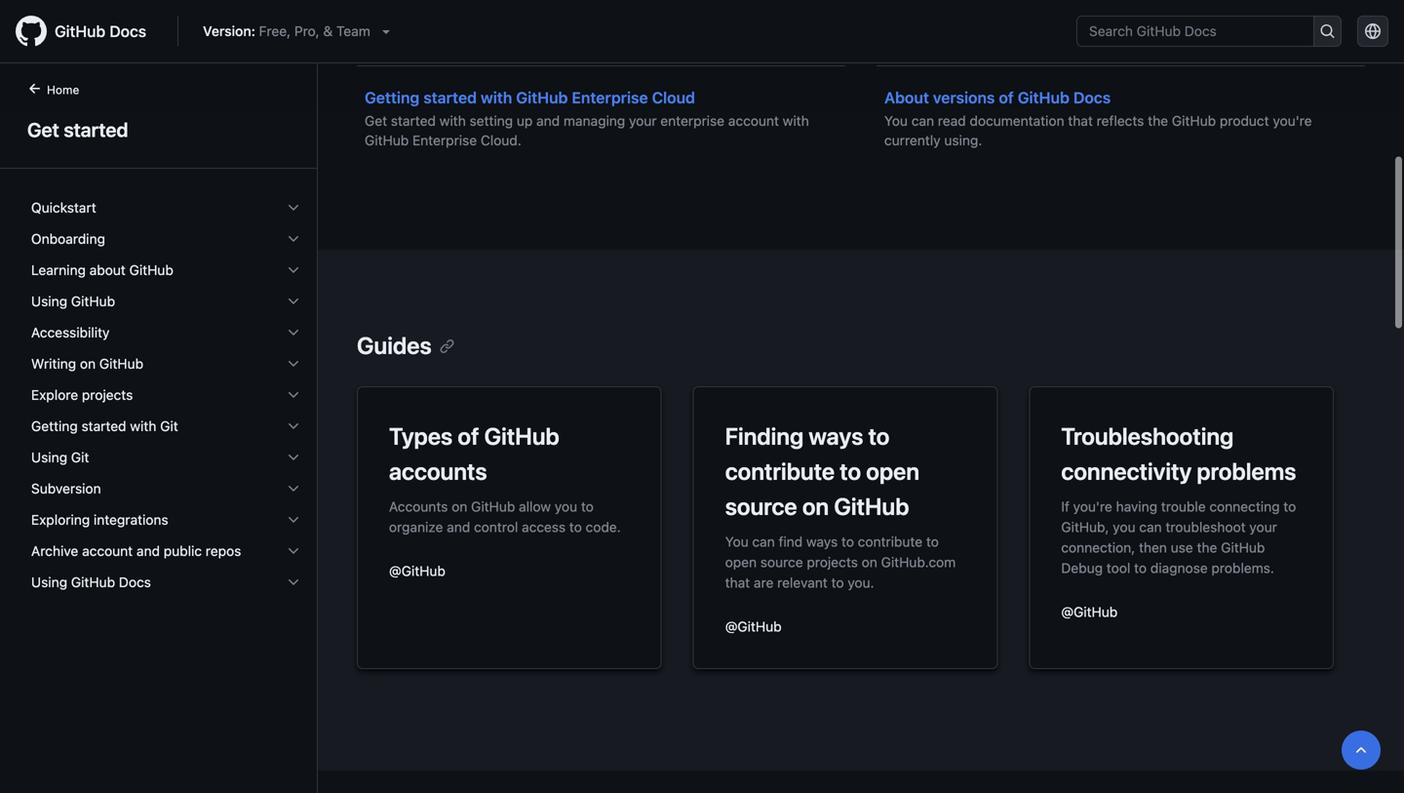 Task type: vqa. For each thing, say whether or not it's contained in the screenshot.
configure,
no



Task type: describe. For each thing, give the bounding box(es) containing it.
of inside types of github accounts
[[458, 422, 479, 450]]

you're inside about versions of github docs you can read documentation that reflects the github product you're currently using.
[[1274, 113, 1313, 129]]

find
[[779, 534, 803, 550]]

subversion
[[31, 480, 101, 497]]

github inside dropdown button
[[71, 293, 115, 309]]

@github for types of github accounts
[[389, 563, 446, 579]]

then
[[1139, 539, 1168, 556]]

the inside at the heart of github is an open-source version control system (vcs) called git. git is responsible for everything github-related that happens locally on your computer.
[[902, 0, 922, 3]]

about
[[885, 88, 930, 107]]

exploring integrations button
[[23, 504, 309, 536]]

0 vertical spatial enterprise
[[572, 88, 648, 107]]

integrations
[[94, 512, 168, 528]]

using github docs button
[[23, 567, 309, 598]]

the inside if you're having trouble connecting to github, you can troubleshoot your connection, then use the github debug tool to diagnose problems.
[[1198, 539, 1218, 556]]

&
[[323, 23, 333, 39]]

started for getting started with git
[[81, 418, 126, 434]]

documentation
[[970, 113, 1065, 129]]

account inside dropdown button
[[82, 543, 133, 559]]

you're inside if you're having trouble connecting to github, you can troubleshoot your connection, then use the github debug tool to diagnose problems.
[[1074, 499, 1113, 515]]

select language: current language is english image
[[1366, 23, 1381, 39]]

with github team groups of people can collaborate across many projects at the same time in an organization account. link
[[365, 0, 838, 60]]

account.
[[589, 26, 643, 42]]

at the heart of github is an open-source version control system (vcs) called git. git is responsible for everything github-related that happens locally on your computer.
[[885, 0, 1336, 42]]

currently
[[885, 132, 941, 148]]

open inside finding ways to contribute to open source on github
[[867, 458, 920, 485]]

finding ways to contribute to open source on github
[[726, 422, 920, 520]]

source inside finding ways to contribute to open source on github
[[726, 493, 798, 520]]

github docs link
[[16, 16, 162, 47]]

get started
[[27, 118, 128, 141]]

repos
[[206, 543, 241, 559]]

github inside if you're having trouble connecting to github, you can troubleshoot your connection, then use the github debug tool to diagnose problems.
[[1222, 539, 1266, 556]]

if
[[1062, 499, 1070, 515]]

your inside if you're having trouble connecting to github, you can troubleshoot your connection, then use the github debug tool to diagnose problems.
[[1250, 519, 1278, 535]]

trouble
[[1162, 499, 1206, 515]]

explore
[[31, 387, 78, 403]]

version: free, pro, & team
[[203, 23, 371, 39]]

getting started with git button
[[23, 411, 309, 442]]

can inside if you're having trouble connecting to github, you can troubleshoot your connection, then use the github debug tool to diagnose problems.
[[1140, 519, 1163, 535]]

guides
[[357, 332, 432, 359]]

getting for github
[[365, 88, 420, 107]]

product
[[1220, 113, 1270, 129]]

use
[[1171, 539, 1194, 556]]

search image
[[1321, 23, 1336, 39]]

responsible
[[987, 6, 1060, 22]]

github,
[[1062, 519, 1110, 535]]

on inside you can find ways to contribute to open source projects on github.com that are relevant to you.
[[862, 554, 878, 570]]

sc 9kayk9 0 image for integrations
[[286, 512, 301, 528]]

debug
[[1062, 560, 1103, 576]]

across
[[694, 6, 736, 22]]

github inside at the heart of github is an open-source version control system (vcs) called git. git is responsible for everything github-related that happens locally on your computer.
[[979, 0, 1023, 3]]

projects inside dropdown button
[[82, 387, 133, 403]]

at
[[885, 0, 898, 3]]

0 horizontal spatial team
[[337, 23, 371, 39]]

github.com
[[882, 554, 956, 570]]

github-
[[1155, 6, 1206, 22]]

many
[[739, 6, 773, 22]]

using git
[[31, 449, 89, 465]]

open inside you can find ways to contribute to open source projects on github.com that are relevant to you.
[[726, 554, 757, 570]]

diagnose
[[1151, 560, 1208, 576]]

allow
[[519, 499, 551, 515]]

learning about github
[[31, 262, 174, 278]]

problems
[[1197, 458, 1297, 485]]

get inside 'element'
[[27, 118, 59, 141]]

sc 9kayk9 0 image for about
[[286, 262, 301, 278]]

about versions of github docs you can read documentation that reflects the github product you're currently using.
[[885, 88, 1313, 148]]

explore projects
[[31, 387, 133, 403]]

control inside at the heart of github is an open-source version control system (vcs) called git. git is responsible for everything github-related that happens locally on your computer.
[[1193, 0, 1238, 3]]

get inside getting started with github enterprise cloud get started with setting up and managing your enterprise account with github enterprise cloud.
[[365, 113, 387, 129]]

collaborate
[[620, 6, 691, 22]]

locally
[[885, 26, 925, 42]]

on inside the accounts on github allow you to organize and control access to code.
[[452, 499, 468, 515]]

accounts
[[389, 499, 448, 515]]

cloud
[[652, 88, 696, 107]]

git.
[[926, 6, 948, 22]]

your inside getting started with github enterprise cloud get started with setting up and managing your enterprise account with github enterprise cloud.
[[629, 113, 657, 129]]

github inside the accounts on github allow you to organize and control access to code.
[[471, 499, 515, 515]]

about
[[89, 262, 126, 278]]

writing on github button
[[23, 348, 309, 380]]

projects inside with github team groups of people can collaborate across many projects at the same time in an organization account.
[[777, 6, 828, 22]]

quickstart button
[[23, 192, 309, 223]]

can inside about versions of github docs you can read documentation that reflects the github product you're currently using.
[[912, 113, 935, 129]]

sc 9kayk9 0 image for getting started with git
[[286, 419, 301, 434]]

github inside types of github accounts
[[485, 422, 560, 450]]

using for using github
[[31, 293, 67, 309]]

version:
[[203, 23, 256, 39]]

tool
[[1107, 560, 1131, 576]]

time
[[442, 26, 470, 42]]

source for open
[[761, 554, 804, 570]]

started for get started
[[64, 118, 128, 141]]

1 vertical spatial enterprise
[[413, 132, 477, 148]]

of inside about versions of github docs you can read documentation that reflects the github product you're currently using.
[[999, 88, 1014, 107]]

home link
[[20, 81, 111, 100]]

version
[[1144, 0, 1190, 3]]

archive account and public repos
[[31, 543, 241, 559]]

triangle down image
[[378, 23, 394, 39]]

accounts on github allow you to organize and control access to code.
[[389, 499, 621, 535]]

connection,
[[1062, 539, 1136, 556]]

you inside the accounts on github allow you to organize and control access to code.
[[555, 499, 578, 515]]

if you're having trouble connecting to github, you can troubleshoot your connection, then use the github debug tool to diagnose problems.
[[1062, 499, 1297, 576]]

sc 9kayk9 0 image for accessibility
[[286, 325, 301, 340]]

on inside at the heart of github is an open-source version control system (vcs) called git. git is responsible for everything github-related that happens locally on your computer.
[[929, 26, 944, 42]]

get started element
[[0, 79, 318, 791]]

and inside the accounts on github allow you to organize and control access to code.
[[447, 519, 470, 535]]

sc 9kayk9 0 image for using github docs
[[286, 575, 301, 590]]

computer.
[[979, 26, 1043, 42]]

docs inside about versions of github docs you can read documentation that reflects the github product you're currently using.
[[1074, 88, 1111, 107]]

setting
[[470, 113, 513, 129]]

git inside getting started with git dropdown button
[[160, 418, 178, 434]]

and inside getting started with github enterprise cloud get started with setting up and managing your enterprise account with github enterprise cloud.
[[537, 113, 560, 129]]

accounts
[[389, 458, 487, 485]]

same
[[405, 26, 439, 42]]

organize
[[389, 519, 443, 535]]

that inside you can find ways to contribute to open source projects on github.com that are relevant to you.
[[726, 575, 750, 591]]

people
[[547, 6, 590, 22]]

troubleshooting
[[1062, 422, 1234, 450]]

open-
[[1060, 0, 1098, 3]]

subversion button
[[23, 473, 309, 504]]

on inside writing on github dropdown button
[[80, 356, 96, 372]]

you can find ways to contribute to open source projects on github.com that are relevant to you.
[[726, 534, 956, 591]]

exploring integrations
[[31, 512, 168, 528]]

learning
[[31, 262, 86, 278]]

accessibility button
[[23, 317, 309, 348]]

up
[[517, 113, 533, 129]]

reflects
[[1097, 113, 1145, 129]]

accessibility
[[31, 324, 110, 340]]

with github team groups of people can collaborate across many projects at the same time in an organization account.
[[365, 6, 828, 42]]



Task type: locate. For each thing, give the bounding box(es) containing it.
source inside at the heart of github is an open-source version control system (vcs) called git. git is responsible for everything github-related that happens locally on your computer.
[[1098, 0, 1140, 3]]

git
[[952, 6, 970, 22], [160, 418, 178, 434], [71, 449, 89, 465]]

git down heart
[[952, 6, 970, 22]]

@github for troubleshooting connectivity problems
[[1062, 604, 1118, 620]]

started down home link
[[64, 118, 128, 141]]

explore projects button
[[23, 380, 309, 411]]

0 vertical spatial you're
[[1274, 113, 1313, 129]]

7 sc 9kayk9 0 image from the top
[[286, 543, 301, 559]]

you inside about versions of github docs you can read documentation that reflects the github product you're currently using.
[[885, 113, 908, 129]]

1 vertical spatial open
[[726, 554, 757, 570]]

get down at
[[365, 113, 387, 129]]

types
[[389, 422, 453, 450]]

sc 9kayk9 0 image inside writing on github dropdown button
[[286, 356, 301, 372]]

having
[[1117, 499, 1158, 515]]

versions
[[933, 88, 996, 107]]

an
[[1041, 0, 1056, 3], [488, 26, 503, 42]]

3 using from the top
[[31, 574, 67, 590]]

account inside getting started with github enterprise cloud get started with setting up and managing your enterprise account with github enterprise cloud.
[[729, 113, 779, 129]]

using for using github docs
[[31, 574, 67, 590]]

sc 9kayk9 0 image for using git
[[286, 450, 301, 465]]

(vcs)
[[1290, 0, 1327, 3]]

are
[[754, 575, 774, 591]]

with
[[365, 6, 394, 22]]

1 vertical spatial an
[[488, 26, 503, 42]]

git inside at the heart of github is an open-source version control system (vcs) called git. git is responsible for everything github-related that happens locally on your computer.
[[952, 6, 970, 22]]

2 using from the top
[[31, 449, 67, 465]]

organization
[[507, 26, 585, 42]]

sc 9kayk9 0 image
[[286, 262, 301, 278], [286, 356, 301, 372], [286, 387, 301, 403], [286, 481, 301, 497], [286, 512, 301, 528]]

6 sc 9kayk9 0 image from the top
[[286, 450, 301, 465]]

0 vertical spatial projects
[[777, 6, 828, 22]]

1 horizontal spatial account
[[729, 113, 779, 129]]

on up explore projects
[[80, 356, 96, 372]]

started down explore projects
[[81, 418, 126, 434]]

that left reflects
[[1069, 113, 1094, 129]]

you inside if you're having trouble connecting to github, you can troubleshoot your connection, then use the github debug tool to diagnose problems.
[[1113, 519, 1136, 535]]

1 vertical spatial using
[[31, 449, 67, 465]]

1 vertical spatial getting
[[31, 418, 78, 434]]

1 sc 9kayk9 0 image from the top
[[286, 262, 301, 278]]

team inside with github team groups of people can collaborate across many projects at the same time in an organization account.
[[445, 6, 479, 22]]

sc 9kayk9 0 image inside explore projects dropdown button
[[286, 387, 301, 403]]

1 horizontal spatial is
[[1027, 0, 1037, 3]]

docs inside dropdown button
[[119, 574, 151, 590]]

using down archive
[[31, 574, 67, 590]]

1 vertical spatial ways
[[807, 534, 838, 550]]

0 horizontal spatial getting
[[31, 418, 78, 434]]

projects
[[777, 6, 828, 22], [82, 387, 133, 403], [807, 554, 858, 570]]

0 vertical spatial source
[[1098, 0, 1140, 3]]

you're
[[1274, 113, 1313, 129], [1074, 499, 1113, 515]]

2 vertical spatial using
[[31, 574, 67, 590]]

the right at
[[381, 26, 401, 42]]

on
[[929, 26, 944, 42], [80, 356, 96, 372], [803, 493, 829, 520], [452, 499, 468, 515], [862, 554, 878, 570]]

writing
[[31, 356, 76, 372]]

1 vertical spatial source
[[726, 493, 798, 520]]

on down git.
[[929, 26, 944, 42]]

sc 9kayk9 0 image inside onboarding dropdown button
[[286, 231, 301, 247]]

of inside with github team groups of people can collaborate across many projects at the same time in an organization account.
[[531, 6, 543, 22]]

sc 9kayk9 0 image for quickstart
[[286, 200, 301, 216]]

archive
[[31, 543, 78, 559]]

can up currently
[[912, 113, 935, 129]]

1 vertical spatial you
[[1113, 519, 1136, 535]]

is up responsible
[[1027, 0, 1037, 3]]

tooltip
[[1342, 731, 1381, 770]]

5 sc 9kayk9 0 image from the top
[[286, 419, 301, 434]]

for
[[1064, 6, 1081, 22]]

0 horizontal spatial contribute
[[726, 458, 835, 485]]

account down exploring integrations
[[82, 543, 133, 559]]

projects right many
[[777, 6, 828, 22]]

source
[[1098, 0, 1140, 3], [726, 493, 798, 520], [761, 554, 804, 570]]

0 horizontal spatial open
[[726, 554, 757, 570]]

contribute up github.com
[[858, 534, 923, 550]]

3 sc 9kayk9 0 image from the top
[[286, 387, 301, 403]]

docs up reflects
[[1074, 88, 1111, 107]]

sc 9kayk9 0 image inside getting started with git dropdown button
[[286, 419, 301, 434]]

0 vertical spatial contribute
[[726, 458, 835, 485]]

sc 9kayk9 0 image inside archive account and public repos dropdown button
[[286, 543, 301, 559]]

can inside you can find ways to contribute to open source projects on github.com that are relevant to you.
[[753, 534, 775, 550]]

your down connecting
[[1250, 519, 1278, 535]]

at the heart of github is an open-source version control system (vcs) called git. git is responsible for everything github-related that happens locally on your computer. link
[[885, 0, 1358, 60]]

the inside about versions of github docs you can read documentation that reflects the github product you're currently using.
[[1148, 113, 1169, 129]]

1 vertical spatial you're
[[1074, 499, 1113, 515]]

can inside with github team groups of people can collaborate across many projects at the same time in an organization account.
[[594, 6, 616, 22]]

happens
[[1282, 6, 1336, 22]]

@github down are
[[726, 619, 782, 635]]

0 horizontal spatial that
[[726, 575, 750, 591]]

types of github accounts
[[389, 422, 560, 485]]

source up "find"
[[726, 493, 798, 520]]

ways inside finding ways to contribute to open source on github
[[809, 422, 864, 450]]

0 vertical spatial git
[[952, 6, 970, 22]]

get
[[365, 113, 387, 129], [27, 118, 59, 141]]

managing
[[564, 113, 626, 129]]

1 horizontal spatial you're
[[1274, 113, 1313, 129]]

sc 9kayk9 0 image for using github
[[286, 294, 301, 309]]

1 horizontal spatial team
[[445, 6, 479, 22]]

getting
[[365, 88, 420, 107], [31, 418, 78, 434]]

using github docs
[[31, 574, 151, 590]]

getting inside getting started with github enterprise cloud get started with setting up and managing your enterprise account with github enterprise cloud.
[[365, 88, 420, 107]]

team right "&"
[[337, 23, 371, 39]]

projects inside you can find ways to contribute to open source projects on github.com that are relevant to you.
[[807, 554, 858, 570]]

1 vertical spatial contribute
[[858, 534, 923, 550]]

is
[[1027, 0, 1037, 3], [973, 6, 984, 22]]

using git button
[[23, 442, 309, 473]]

0 horizontal spatial you're
[[1074, 499, 1113, 515]]

you left "find"
[[726, 534, 749, 550]]

2 vertical spatial and
[[137, 543, 160, 559]]

free,
[[259, 23, 291, 39]]

source for open-
[[1098, 0, 1140, 3]]

enterprise
[[661, 113, 725, 129]]

home
[[47, 83, 79, 97]]

enterprise up managing
[[572, 88, 648, 107]]

2 vertical spatial docs
[[119, 574, 151, 590]]

of inside at the heart of github is an open-source version control system (vcs) called git. git is responsible for everything github-related that happens locally on your computer.
[[963, 0, 975, 3]]

sc 9kayk9 0 image inside learning about github dropdown button
[[286, 262, 301, 278]]

the inside with github team groups of people can collaborate across many projects at the same time in an organization account.
[[381, 26, 401, 42]]

control inside the accounts on github allow you to organize and control access to code.
[[474, 519, 518, 535]]

1 horizontal spatial and
[[447, 519, 470, 535]]

of up documentation
[[999, 88, 1014, 107]]

with inside dropdown button
[[130, 418, 156, 434]]

0 vertical spatial using
[[31, 293, 67, 309]]

can
[[594, 6, 616, 22], [912, 113, 935, 129], [1140, 519, 1163, 535], [753, 534, 775, 550]]

contribute inside finding ways to contribute to open source on github
[[726, 458, 835, 485]]

of
[[963, 0, 975, 3], [531, 6, 543, 22], [999, 88, 1014, 107], [458, 422, 479, 450]]

1 vertical spatial you
[[726, 534, 749, 550]]

sc 9kayk9 0 image for projects
[[286, 387, 301, 403]]

source up everything
[[1098, 0, 1140, 3]]

you
[[555, 499, 578, 515], [1113, 519, 1136, 535]]

1 horizontal spatial enterprise
[[572, 88, 648, 107]]

the down the troubleshoot
[[1198, 539, 1218, 556]]

started for getting started with github enterprise cloud get started with setting up and managing your enterprise account with github enterprise cloud.
[[424, 88, 477, 107]]

using for using git
[[31, 449, 67, 465]]

you up currently
[[885, 113, 908, 129]]

of up accounts
[[458, 422, 479, 450]]

control
[[1193, 0, 1238, 3], [474, 519, 518, 535]]

0 horizontal spatial your
[[629, 113, 657, 129]]

1 horizontal spatial an
[[1041, 0, 1056, 3]]

started inside getting started with git dropdown button
[[81, 418, 126, 434]]

3 sc 9kayk9 0 image from the top
[[286, 294, 301, 309]]

sc 9kayk9 0 image for on
[[286, 356, 301, 372]]

the right reflects
[[1148, 113, 1169, 129]]

source down "find"
[[761, 554, 804, 570]]

using inside dropdown button
[[31, 293, 67, 309]]

control left access
[[474, 519, 518, 535]]

an inside with github team groups of people can collaborate across many projects at the same time in an organization account.
[[488, 26, 503, 42]]

docs down archive account and public repos
[[119, 574, 151, 590]]

can left "find"
[[753, 534, 775, 550]]

can up then
[[1140, 519, 1163, 535]]

contribute down finding
[[726, 458, 835, 485]]

2 horizontal spatial git
[[952, 6, 970, 22]]

ways right "find"
[[807, 534, 838, 550]]

github inside finding ways to contribute to open source on github
[[834, 493, 910, 520]]

1 vertical spatial that
[[1069, 113, 1094, 129]]

troubleshooting connectivity problems
[[1062, 422, 1297, 485]]

using.
[[945, 132, 983, 148]]

control up related
[[1193, 0, 1238, 3]]

1 vertical spatial your
[[629, 113, 657, 129]]

0 horizontal spatial an
[[488, 26, 503, 42]]

projects up getting started with git
[[82, 387, 133, 403]]

troubleshoot
[[1166, 519, 1246, 535]]

1 sc 9kayk9 0 image from the top
[[286, 200, 301, 216]]

sc 9kayk9 0 image inside the using git dropdown button
[[286, 450, 301, 465]]

and
[[537, 113, 560, 129], [447, 519, 470, 535], [137, 543, 160, 559]]

4 sc 9kayk9 0 image from the top
[[286, 481, 301, 497]]

0 vertical spatial ways
[[809, 422, 864, 450]]

scroll to top image
[[1354, 742, 1370, 758]]

2 vertical spatial projects
[[807, 554, 858, 570]]

projects up you.
[[807, 554, 858, 570]]

0 vertical spatial control
[[1193, 0, 1238, 3]]

0 vertical spatial getting
[[365, 88, 420, 107]]

1 horizontal spatial your
[[948, 26, 976, 42]]

contribute inside you can find ways to contribute to open source projects on github.com that are relevant to you.
[[858, 534, 923, 550]]

1 vertical spatial docs
[[1074, 88, 1111, 107]]

is up the computer.
[[973, 6, 984, 22]]

@github down "debug"
[[1062, 604, 1118, 620]]

and left the public on the bottom of the page
[[137, 543, 160, 559]]

in
[[473, 26, 484, 42]]

connectivity
[[1062, 458, 1192, 485]]

and right the up
[[537, 113, 560, 129]]

pro,
[[295, 23, 320, 39]]

1 horizontal spatial you
[[885, 113, 908, 129]]

1 vertical spatial account
[[82, 543, 133, 559]]

0 vertical spatial you
[[885, 113, 908, 129]]

1 using from the top
[[31, 293, 67, 309]]

2 vertical spatial git
[[71, 449, 89, 465]]

1 horizontal spatial that
[[1069, 113, 1094, 129]]

ways
[[809, 422, 864, 450], [807, 534, 838, 550]]

cloud.
[[481, 132, 522, 148]]

2 horizontal spatial @github
[[1062, 604, 1118, 620]]

1 vertical spatial git
[[160, 418, 178, 434]]

4 sc 9kayk9 0 image from the top
[[286, 325, 301, 340]]

2 horizontal spatial that
[[1253, 6, 1278, 22]]

0 vertical spatial and
[[537, 113, 560, 129]]

that down system
[[1253, 6, 1278, 22]]

writing on github
[[31, 356, 144, 372]]

team up time
[[445, 6, 479, 22]]

0 horizontal spatial @github
[[389, 563, 446, 579]]

read
[[938, 113, 967, 129]]

using
[[31, 293, 67, 309], [31, 449, 67, 465], [31, 574, 67, 590]]

0 vertical spatial you
[[555, 499, 578, 515]]

on inside finding ways to contribute to open source on github
[[803, 493, 829, 520]]

1 horizontal spatial @github
[[726, 619, 782, 635]]

@github
[[389, 563, 446, 579], [1062, 604, 1118, 620], [726, 619, 782, 635]]

0 vertical spatial an
[[1041, 0, 1056, 3]]

an right the in
[[488, 26, 503, 42]]

exploring
[[31, 512, 90, 528]]

open up github.com
[[867, 458, 920, 485]]

0 horizontal spatial you
[[555, 499, 578, 515]]

public
[[164, 543, 202, 559]]

0 horizontal spatial git
[[71, 449, 89, 465]]

2 vertical spatial source
[[761, 554, 804, 570]]

0 vertical spatial docs
[[110, 22, 146, 40]]

getting down triangle down image
[[365, 88, 420, 107]]

ways inside you can find ways to contribute to open source projects on github.com that are relevant to you.
[[807, 534, 838, 550]]

sc 9kayk9 0 image inside "subversion" 'dropdown button'
[[286, 481, 301, 497]]

that inside about versions of github docs you can read documentation that reflects the github product you're currently using.
[[1069, 113, 1094, 129]]

your down cloud at top
[[629, 113, 657, 129]]

1 vertical spatial projects
[[82, 387, 133, 403]]

that
[[1253, 6, 1278, 22], [1069, 113, 1094, 129], [726, 575, 750, 591]]

your
[[948, 26, 976, 42], [629, 113, 657, 129], [1250, 519, 1278, 535]]

you inside you can find ways to contribute to open source projects on github.com that are relevant to you.
[[726, 534, 749, 550]]

you.
[[848, 575, 875, 591]]

1 horizontal spatial getting
[[365, 88, 420, 107]]

the up the called
[[902, 0, 922, 3]]

getting down explore
[[31, 418, 78, 434]]

1 horizontal spatial contribute
[[858, 534, 923, 550]]

Search GitHub Docs search field
[[1078, 17, 1314, 46]]

sc 9kayk9 0 image inside accessibility "dropdown button"
[[286, 325, 301, 340]]

0 horizontal spatial and
[[137, 543, 160, 559]]

you down having
[[1113, 519, 1136, 535]]

sc 9kayk9 0 image
[[286, 200, 301, 216], [286, 231, 301, 247], [286, 294, 301, 309], [286, 325, 301, 340], [286, 419, 301, 434], [286, 450, 301, 465], [286, 543, 301, 559], [286, 575, 301, 590]]

of up organization
[[531, 6, 543, 22]]

on right accounts
[[452, 499, 468, 515]]

open up are
[[726, 554, 757, 570]]

1 horizontal spatial you
[[1113, 519, 1136, 535]]

5 sc 9kayk9 0 image from the top
[[286, 512, 301, 528]]

get started link
[[23, 115, 294, 144]]

on up "find"
[[803, 493, 829, 520]]

enterprise down setting
[[413, 132, 477, 148]]

0 horizontal spatial get
[[27, 118, 59, 141]]

getting inside getting started with git dropdown button
[[31, 418, 78, 434]]

get down the home
[[27, 118, 59, 141]]

at
[[365, 26, 377, 42]]

you
[[885, 113, 908, 129], [726, 534, 749, 550]]

git down explore projects dropdown button
[[160, 418, 178, 434]]

0 horizontal spatial you
[[726, 534, 749, 550]]

8 sc 9kayk9 0 image from the top
[[286, 575, 301, 590]]

sc 9kayk9 0 image for archive account and public repos
[[286, 543, 301, 559]]

ways right finding
[[809, 422, 864, 450]]

sc 9kayk9 0 image inside using github docs dropdown button
[[286, 575, 301, 590]]

learning about github button
[[23, 255, 309, 286]]

archive account and public repos button
[[23, 536, 309, 567]]

getting for git
[[31, 418, 78, 434]]

and right organize
[[447, 519, 470, 535]]

that inside at the heart of github is an open-source version control system (vcs) called git. git is responsible for everything github-related that happens locally on your computer.
[[1253, 6, 1278, 22]]

on up you.
[[862, 554, 878, 570]]

None search field
[[1077, 16, 1342, 47]]

access
[[522, 519, 566, 535]]

0 vertical spatial is
[[1027, 0, 1037, 3]]

2 horizontal spatial and
[[537, 113, 560, 129]]

2 vertical spatial that
[[726, 575, 750, 591]]

@github for finding ways to contribute to open source on github
[[726, 619, 782, 635]]

using down the "learning" on the top of the page
[[31, 293, 67, 309]]

using up subversion
[[31, 449, 67, 465]]

started up setting
[[424, 88, 477, 107]]

@github down organize
[[389, 563, 446, 579]]

1 horizontal spatial control
[[1193, 0, 1238, 3]]

0 vertical spatial your
[[948, 26, 976, 42]]

started left setting
[[391, 113, 436, 129]]

using github button
[[23, 286, 309, 317]]

0 vertical spatial account
[[729, 113, 779, 129]]

2 vertical spatial your
[[1250, 519, 1278, 535]]

sc 9kayk9 0 image for onboarding
[[286, 231, 301, 247]]

docs
[[110, 22, 146, 40], [1074, 88, 1111, 107], [119, 574, 151, 590]]

onboarding
[[31, 231, 105, 247]]

1 vertical spatial and
[[447, 519, 470, 535]]

2 sc 9kayk9 0 image from the top
[[286, 231, 301, 247]]

github inside with github team groups of people can collaborate across many projects at the same time in an organization account.
[[398, 6, 442, 22]]

0 horizontal spatial is
[[973, 6, 984, 22]]

onboarding button
[[23, 223, 309, 255]]

and inside archive account and public repos dropdown button
[[137, 543, 160, 559]]

0 vertical spatial open
[[867, 458, 920, 485]]

started inside get started link
[[64, 118, 128, 141]]

open
[[867, 458, 920, 485], [726, 554, 757, 570]]

your inside at the heart of github is an open-source version control system (vcs) called git. git is responsible for everything github-related that happens locally on your computer.
[[948, 26, 976, 42]]

groups
[[483, 6, 527, 22]]

git up subversion
[[71, 449, 89, 465]]

started
[[424, 88, 477, 107], [391, 113, 436, 129], [64, 118, 128, 141], [81, 418, 126, 434]]

1 horizontal spatial git
[[160, 418, 178, 434]]

1 vertical spatial is
[[973, 6, 984, 22]]

team
[[445, 6, 479, 22], [337, 23, 371, 39]]

1 horizontal spatial get
[[365, 113, 387, 129]]

1 horizontal spatial open
[[867, 458, 920, 485]]

can up account.
[[594, 6, 616, 22]]

code.
[[586, 519, 621, 535]]

sc 9kayk9 0 image inside the quickstart dropdown button
[[286, 200, 301, 216]]

source inside you can find ways to contribute to open source projects on github.com that are relevant to you.
[[761, 554, 804, 570]]

quickstart
[[31, 200, 96, 216]]

github
[[979, 0, 1023, 3], [398, 6, 442, 22], [55, 22, 106, 40], [516, 88, 568, 107], [1018, 88, 1070, 107], [1173, 113, 1217, 129], [365, 132, 409, 148], [129, 262, 174, 278], [71, 293, 115, 309], [99, 356, 144, 372], [485, 422, 560, 450], [834, 493, 910, 520], [471, 499, 515, 515], [1222, 539, 1266, 556], [71, 574, 115, 590]]

0 horizontal spatial control
[[474, 519, 518, 535]]

0 vertical spatial that
[[1253, 6, 1278, 22]]

using github
[[31, 293, 115, 309]]

your down heart
[[948, 26, 976, 42]]

you're up github,
[[1074, 499, 1113, 515]]

docs up home link
[[110, 22, 146, 40]]

2 sc 9kayk9 0 image from the top
[[286, 356, 301, 372]]

sc 9kayk9 0 image inside "using github" dropdown button
[[286, 294, 301, 309]]

sc 9kayk9 0 image inside exploring integrations dropdown button
[[286, 512, 301, 528]]

0 horizontal spatial account
[[82, 543, 133, 559]]

1 vertical spatial control
[[474, 519, 518, 535]]

an inside at the heart of github is an open-source version control system (vcs) called git. git is responsible for everything github-related that happens locally on your computer.
[[1041, 0, 1056, 3]]

account right enterprise
[[729, 113, 779, 129]]

you up access
[[555, 499, 578, 515]]

to
[[869, 422, 890, 450], [840, 458, 862, 485], [581, 499, 594, 515], [1284, 499, 1297, 515], [570, 519, 582, 535], [842, 534, 855, 550], [927, 534, 939, 550], [1135, 560, 1147, 576], [832, 575, 844, 591]]

getting started with github enterprise cloud get started with setting up and managing your enterprise account with github enterprise cloud.
[[365, 88, 809, 148]]

of right heart
[[963, 0, 975, 3]]

that left are
[[726, 575, 750, 591]]

you're right "product"
[[1274, 113, 1313, 129]]

an up responsible
[[1041, 0, 1056, 3]]

problems.
[[1212, 560, 1275, 576]]

2 horizontal spatial your
[[1250, 519, 1278, 535]]

everything
[[1085, 6, 1152, 22]]

0 horizontal spatial enterprise
[[413, 132, 477, 148]]

git inside the using git dropdown button
[[71, 449, 89, 465]]



